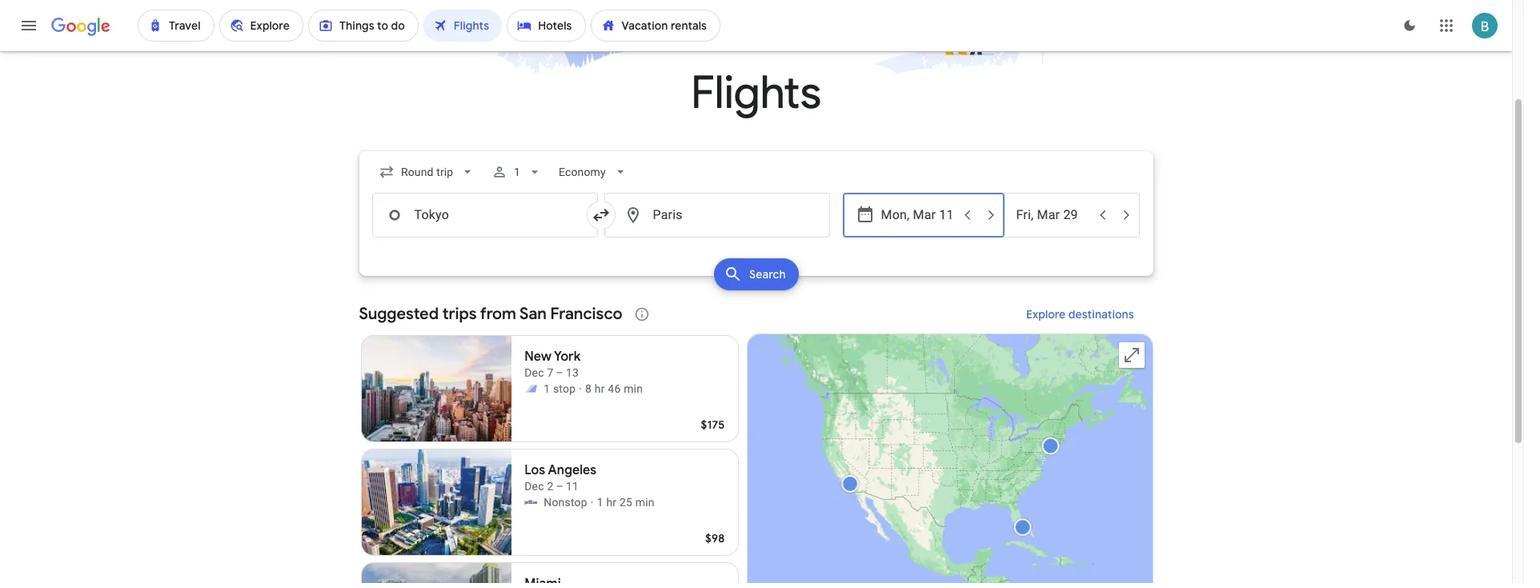 Task type: locate. For each thing, give the bounding box(es) containing it.
175 US dollars text field
[[701, 418, 725, 432]]

explore
[[1026, 307, 1066, 322]]

frontier and spirit image
[[525, 383, 537, 395]]

min for york
[[624, 383, 643, 395]]

1
[[514, 166, 520, 179], [544, 383, 550, 395], [597, 496, 603, 509]]

None text field
[[372, 193, 598, 238], [604, 193, 830, 238], [372, 193, 598, 238], [604, 193, 830, 238]]

0 vertical spatial dec
[[525, 367, 544, 379]]

25
[[620, 496, 632, 509]]

2 vertical spatial 1
[[597, 496, 603, 509]]

nonstop
[[544, 496, 587, 509]]

main menu image
[[19, 16, 38, 35]]

1 inside 1 popup button
[[514, 166, 520, 179]]

los
[[525, 463, 545, 479]]

1 hr 25 min
[[597, 496, 655, 509]]

dec inside the "new york dec 7 – 13"
[[525, 367, 544, 379]]

hr
[[595, 383, 605, 395], [606, 496, 617, 509]]

min
[[624, 383, 643, 395], [635, 496, 655, 509]]

trips
[[442, 304, 477, 324]]

hr right '8'
[[595, 383, 605, 395]]

8
[[585, 383, 592, 395]]

min for angeles
[[635, 496, 655, 509]]

dec down los
[[525, 480, 544, 493]]

2 – 11
[[547, 480, 579, 493]]

destinations
[[1068, 307, 1134, 322]]

Return text field
[[1016, 194, 1090, 237]]

Departure text field
[[881, 194, 955, 237]]

None field
[[372, 158, 482, 187], [552, 158, 634, 187], [372, 158, 482, 187], [552, 158, 634, 187]]

suggested trips from san francisco
[[359, 304, 623, 324]]

san
[[519, 304, 547, 324]]

2 horizontal spatial 1
[[597, 496, 603, 509]]

 image
[[591, 495, 594, 511]]

 image
[[579, 381, 582, 397]]

jetblue image
[[525, 496, 537, 509]]

1 horizontal spatial hr
[[606, 496, 617, 509]]

 image inside suggested trips from san francisco region
[[591, 495, 594, 511]]

hr left 25
[[606, 496, 617, 509]]

dec inside los angeles dec 2 – 11
[[525, 480, 544, 493]]

2 dec from the top
[[525, 480, 544, 493]]

$98
[[705, 532, 725, 546]]

$175
[[701, 418, 725, 432]]

1 vertical spatial min
[[635, 496, 655, 509]]

0 vertical spatial 1
[[514, 166, 520, 179]]

1 vertical spatial dec
[[525, 480, 544, 493]]

0 horizontal spatial 1
[[514, 166, 520, 179]]

angeles
[[548, 463, 597, 479]]

los angeles dec 2 – 11
[[525, 463, 597, 493]]

1 stop
[[544, 383, 576, 395]]

dec
[[525, 367, 544, 379], [525, 480, 544, 493]]

min right 25
[[635, 496, 655, 509]]

0 vertical spatial hr
[[595, 383, 605, 395]]

search button
[[714, 259, 799, 291]]

stop
[[553, 383, 576, 395]]

swap origin and destination. image
[[591, 206, 610, 225]]

francisco
[[550, 304, 623, 324]]

1 for 1
[[514, 166, 520, 179]]

7 – 13
[[547, 367, 579, 379]]

0 horizontal spatial hr
[[595, 383, 605, 395]]

min right 46
[[624, 383, 643, 395]]

dec up frontier and spirit icon
[[525, 367, 544, 379]]

1 vertical spatial 1
[[544, 383, 550, 395]]

1 horizontal spatial 1
[[544, 383, 550, 395]]

0 vertical spatial min
[[624, 383, 643, 395]]

hr for new york
[[595, 383, 605, 395]]

1 vertical spatial hr
[[606, 496, 617, 509]]

1 dec from the top
[[525, 367, 544, 379]]



Task type: describe. For each thing, give the bounding box(es) containing it.
hr for los angeles
[[606, 496, 617, 509]]

46
[[608, 383, 621, 395]]

dec for los
[[525, 480, 544, 493]]

new
[[525, 349, 551, 365]]

dec for new
[[525, 367, 544, 379]]

change appearance image
[[1391, 6, 1429, 45]]

1 for 1 hr 25 min
[[597, 496, 603, 509]]

explore destinations
[[1026, 307, 1134, 322]]

suggested trips from san francisco region
[[359, 295, 1153, 584]]

from
[[480, 304, 516, 324]]

98 US dollars text field
[[705, 532, 725, 546]]

Flight search field
[[346, 151, 1166, 295]]

1 for 1 stop
[[544, 383, 550, 395]]

new york dec 7 – 13
[[525, 349, 581, 379]]

8 hr 46 min
[[585, 383, 643, 395]]

search
[[749, 267, 786, 282]]

flights
[[691, 65, 821, 122]]

explore destinations button
[[1007, 295, 1153, 334]]

1 button
[[485, 153, 549, 191]]

york
[[554, 349, 581, 365]]

suggested
[[359, 304, 439, 324]]



Task type: vqa. For each thing, say whether or not it's contained in the screenshot.
United States button
no



